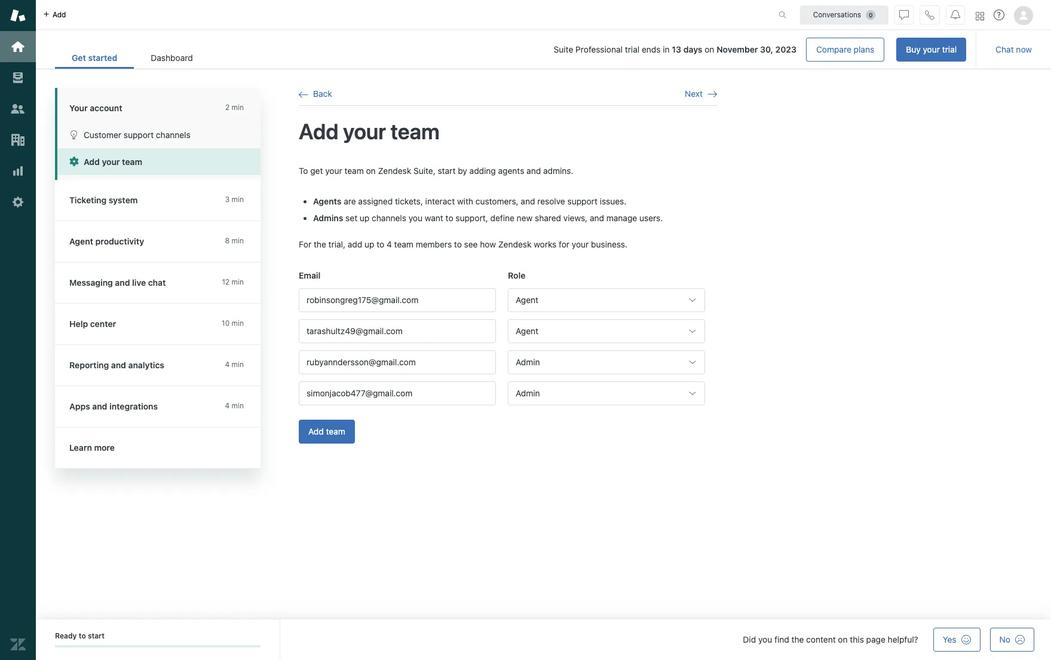 Task type: locate. For each thing, give the bounding box(es) containing it.
1 vertical spatial on
[[366, 165, 376, 176]]

3
[[225, 195, 230, 204]]

1 trial from the left
[[625, 44, 640, 54]]

0 horizontal spatial you
[[409, 213, 423, 223]]

admin button for second email field from the bottom
[[508, 351, 706, 375]]

add for content-title region
[[299, 119, 339, 144]]

views image
[[10, 70, 26, 86]]

progress-bar progress bar
[[55, 645, 261, 648]]

did you find the content on this page helpful?
[[744, 634, 919, 645]]

1 vertical spatial channels
[[372, 213, 407, 223]]

support
[[124, 130, 154, 140], [568, 196, 598, 206]]

0 vertical spatial agent button
[[508, 288, 706, 312]]

10
[[222, 319, 230, 328]]

agent button for second email field from the top
[[508, 320, 706, 343]]

live
[[132, 277, 146, 288]]

conversations button
[[801, 5, 889, 24]]

1 vertical spatial you
[[759, 634, 773, 645]]

add right zendesk support 'icon'
[[53, 10, 66, 19]]

and right agents
[[527, 165, 541, 176]]

agent inside heading
[[69, 236, 93, 246]]

trial down notifications 'icon'
[[943, 44, 957, 54]]

trial left ends
[[625, 44, 640, 54]]

2 agent button from the top
[[508, 320, 706, 343]]

admin
[[516, 357, 540, 367], [516, 388, 540, 398]]

members
[[416, 239, 452, 249]]

suite professional trial ends in 13 days on november 30, 2023
[[554, 44, 797, 54]]

0 horizontal spatial zendesk
[[378, 165, 412, 176]]

0 horizontal spatial add
[[53, 10, 66, 19]]

channels inside customer support channels button
[[156, 130, 191, 140]]

support,
[[456, 213, 488, 223]]

0 horizontal spatial add your team
[[84, 157, 142, 167]]

zendesk right how
[[499, 239, 532, 249]]

helpful?
[[888, 634, 919, 645]]

chat now
[[996, 44, 1033, 54]]

team inside content-title region
[[391, 119, 440, 144]]

your account heading
[[55, 88, 273, 121]]

adding
[[470, 165, 496, 176]]

up right the "set"
[[360, 213, 370, 223]]

on left this
[[839, 634, 848, 645]]

1 vertical spatial start
[[88, 631, 105, 640]]

add
[[53, 10, 66, 19], [348, 239, 363, 249]]

2 vertical spatial on
[[839, 634, 848, 645]]

assigned
[[358, 196, 393, 206]]

buy your trial button
[[897, 38, 967, 62]]

1 horizontal spatial zendesk
[[499, 239, 532, 249]]

learn more
[[69, 442, 115, 453]]

1 vertical spatial add
[[348, 239, 363, 249]]

2 email field from the top
[[299, 320, 496, 343]]

1 vertical spatial admin
[[516, 388, 540, 398]]

on inside 'section'
[[705, 44, 715, 54]]

2 trial from the left
[[943, 44, 957, 54]]

1 vertical spatial 4 min
[[225, 401, 244, 410]]

no
[[1000, 634, 1011, 645]]

trial inside button
[[943, 44, 957, 54]]

channels up the 'add your team' button
[[156, 130, 191, 140]]

section containing suite professional trial ends in
[[219, 38, 967, 62]]

add inside popup button
[[53, 10, 66, 19]]

0 vertical spatial add your team
[[299, 119, 440, 144]]

yes
[[943, 634, 957, 645]]

0 horizontal spatial support
[[124, 130, 154, 140]]

add your team
[[299, 119, 440, 144], [84, 157, 142, 167]]

add inside content-title region
[[299, 119, 339, 144]]

1 horizontal spatial the
[[792, 634, 805, 645]]

support up the 'add your team' button
[[124, 130, 154, 140]]

1 vertical spatial add your team
[[84, 157, 142, 167]]

1 vertical spatial agent button
[[508, 320, 706, 343]]

analytics
[[128, 360, 164, 370]]

trial for your
[[943, 44, 957, 54]]

help center heading
[[55, 304, 273, 345]]

the right for
[[314, 239, 326, 249]]

agent productivity
[[69, 236, 144, 246]]

customer support channels
[[84, 130, 191, 140]]

section
[[219, 38, 967, 62]]

4 for reporting and analytics
[[225, 360, 230, 369]]

2 admin button from the top
[[508, 382, 706, 406]]

0 vertical spatial add
[[299, 119, 339, 144]]

3 email field from the top
[[299, 351, 496, 375]]

1 vertical spatial admin button
[[508, 382, 706, 406]]

4 inside apps and integrations heading
[[225, 401, 230, 410]]

min for help center
[[232, 319, 244, 328]]

agent button for 1st email field
[[508, 288, 706, 312]]

start left by
[[438, 165, 456, 176]]

2 admin from the top
[[516, 388, 540, 398]]

the
[[314, 239, 326, 249], [792, 634, 805, 645]]

1 admin button from the top
[[508, 351, 706, 375]]

page
[[867, 634, 886, 645]]

3 min
[[225, 195, 244, 204]]

0 vertical spatial channels
[[156, 130, 191, 140]]

you down tickets,
[[409, 213, 423, 223]]

team
[[391, 119, 440, 144], [122, 157, 142, 167], [345, 165, 364, 176], [394, 239, 414, 249], [326, 427, 346, 437]]

1 horizontal spatial on
[[705, 44, 715, 54]]

2 min from the top
[[232, 195, 244, 204]]

min inside apps and integrations heading
[[232, 401, 244, 410]]

4
[[387, 239, 392, 249], [225, 360, 230, 369], [225, 401, 230, 410]]

0 vertical spatial 4 min
[[225, 360, 244, 369]]

min inside help center heading
[[232, 319, 244, 328]]

agent
[[69, 236, 93, 246], [516, 295, 539, 305], [516, 326, 539, 336]]

reporting and analytics heading
[[55, 345, 273, 386]]

role
[[508, 270, 526, 280]]

region containing to get your team on zendesk suite, start by adding agents and admins.
[[299, 165, 718, 458]]

2 horizontal spatial on
[[839, 634, 848, 645]]

min inside reporting and analytics heading
[[232, 360, 244, 369]]

trial
[[625, 44, 640, 54], [943, 44, 957, 54]]

and left analytics
[[111, 360, 126, 370]]

agent button
[[508, 288, 706, 312], [508, 320, 706, 343]]

channels down assigned
[[372, 213, 407, 223]]

30,
[[761, 44, 774, 54]]

to down assigned
[[377, 239, 385, 249]]

the right the find
[[792, 634, 805, 645]]

13
[[672, 44, 682, 54]]

zendesk support image
[[10, 8, 26, 23]]

1 horizontal spatial you
[[759, 634, 773, 645]]

0 horizontal spatial start
[[88, 631, 105, 640]]

1 horizontal spatial channels
[[372, 213, 407, 223]]

compare plans
[[817, 44, 875, 54]]

0 vertical spatial add
[[53, 10, 66, 19]]

chat
[[148, 277, 166, 288]]

add right trial,
[[348, 239, 363, 249]]

tab list containing get started
[[55, 47, 210, 69]]

for
[[559, 239, 570, 249]]

your inside button
[[102, 157, 120, 167]]

1 vertical spatial agent
[[516, 295, 539, 305]]

admin image
[[10, 194, 26, 210]]

4 email field from the top
[[299, 382, 496, 406]]

0 vertical spatial zendesk
[[378, 165, 412, 176]]

dashboard tab
[[134, 47, 210, 69]]

and right views,
[[590, 213, 605, 223]]

views,
[[564, 213, 588, 223]]

1 horizontal spatial add your team
[[299, 119, 440, 144]]

2
[[225, 103, 230, 112]]

min for messaging and live chat
[[232, 277, 244, 286]]

add inside button
[[309, 427, 324, 437]]

0 vertical spatial the
[[314, 239, 326, 249]]

to
[[446, 213, 454, 223], [377, 239, 385, 249], [454, 239, 462, 249], [79, 631, 86, 640]]

on
[[705, 44, 715, 54], [366, 165, 376, 176], [839, 634, 848, 645]]

integrations
[[109, 401, 158, 411]]

add inside the 'add your team' button
[[84, 157, 100, 167]]

0 vertical spatial on
[[705, 44, 715, 54]]

tickets,
[[395, 196, 423, 206]]

4 min from the top
[[232, 277, 244, 286]]

0 vertical spatial support
[[124, 130, 154, 140]]

4 inside reporting and analytics heading
[[225, 360, 230, 369]]

next
[[685, 88, 703, 99]]

0 horizontal spatial trial
[[625, 44, 640, 54]]

1 vertical spatial add
[[84, 157, 100, 167]]

7 min from the top
[[232, 401, 244, 410]]

your
[[924, 44, 941, 54], [343, 119, 386, 144], [102, 157, 120, 167], [325, 165, 342, 176], [572, 239, 589, 249]]

button displays agent's chat status as invisible. image
[[900, 10, 910, 19]]

0 horizontal spatial channels
[[156, 130, 191, 140]]

3 min from the top
[[232, 236, 244, 245]]

4 min inside reporting and analytics heading
[[225, 360, 244, 369]]

min inside ticketing system heading
[[232, 195, 244, 204]]

up right trial,
[[365, 239, 375, 249]]

1 vertical spatial 4
[[225, 360, 230, 369]]

4 min for analytics
[[225, 360, 244, 369]]

on right days
[[705, 44, 715, 54]]

1 4 min from the top
[[225, 360, 244, 369]]

min inside the messaging and live chat heading
[[232, 277, 244, 286]]

min inside your account 'heading'
[[232, 103, 244, 112]]

and inside heading
[[115, 277, 130, 288]]

zendesk left suite, at the top left of page
[[378, 165, 412, 176]]

1 horizontal spatial trial
[[943, 44, 957, 54]]

reporting
[[69, 360, 109, 370]]

resolve
[[538, 196, 566, 206]]

1 admin from the top
[[516, 357, 540, 367]]

apps and integrations heading
[[55, 386, 273, 428]]

conversations
[[814, 10, 862, 19]]

2 vertical spatial add
[[309, 427, 324, 437]]

footer
[[36, 619, 1052, 660]]

6 min from the top
[[232, 360, 244, 369]]

10 min
[[222, 319, 244, 328]]

1 agent button from the top
[[508, 288, 706, 312]]

add team
[[309, 427, 346, 437]]

region
[[299, 165, 718, 458]]

tab list
[[55, 47, 210, 69]]

0 vertical spatial admin button
[[508, 351, 706, 375]]

add your team inside content-title region
[[299, 119, 440, 144]]

Email field
[[299, 288, 496, 312], [299, 320, 496, 343], [299, 351, 496, 375], [299, 382, 496, 406]]

zendesk
[[378, 165, 412, 176], [499, 239, 532, 249]]

you right the did at the bottom of the page
[[759, 634, 773, 645]]

ticketing system heading
[[55, 180, 273, 221]]

and left live
[[115, 277, 130, 288]]

2 vertical spatial 4
[[225, 401, 230, 410]]

customer support channels button
[[57, 121, 261, 148]]

and right apps
[[92, 401, 107, 411]]

plans
[[854, 44, 875, 54]]

1 horizontal spatial support
[[568, 196, 598, 206]]

0 vertical spatial admin
[[516, 357, 540, 367]]

1 vertical spatial zendesk
[[499, 239, 532, 249]]

channels
[[156, 130, 191, 140], [372, 213, 407, 223]]

min for apps and integrations
[[232, 401, 244, 410]]

0 vertical spatial agent
[[69, 236, 93, 246]]

2 4 min from the top
[[225, 401, 244, 410]]

on inside footer
[[839, 634, 848, 645]]

8
[[225, 236, 230, 245]]

your
[[69, 103, 88, 113]]

support inside button
[[124, 130, 154, 140]]

0 vertical spatial start
[[438, 165, 456, 176]]

1 min from the top
[[232, 103, 244, 112]]

support up views,
[[568, 196, 598, 206]]

ends
[[642, 44, 661, 54]]

suite
[[554, 44, 574, 54]]

footer containing did you find the content on this page helpful?
[[36, 619, 1052, 660]]

are
[[344, 196, 356, 206]]

on up assigned
[[366, 165, 376, 176]]

organizations image
[[10, 132, 26, 148]]

0 vertical spatial you
[[409, 213, 423, 223]]

4 min
[[225, 360, 244, 369], [225, 401, 244, 410]]

5 min from the top
[[232, 319, 244, 328]]

4 min inside apps and integrations heading
[[225, 401, 244, 410]]

start right ready
[[88, 631, 105, 640]]

min inside agent productivity heading
[[232, 236, 244, 245]]



Task type: describe. For each thing, give the bounding box(es) containing it.
customers image
[[10, 101, 26, 117]]

add your team button
[[57, 148, 261, 175]]

professional
[[576, 44, 623, 54]]

get started image
[[10, 39, 26, 54]]

customers,
[[476, 196, 519, 206]]

set
[[346, 213, 358, 223]]

to right ready
[[79, 631, 86, 640]]

1 vertical spatial support
[[568, 196, 598, 206]]

2 min
[[225, 103, 244, 112]]

agents
[[498, 165, 525, 176]]

your inside button
[[924, 44, 941, 54]]

content
[[807, 634, 836, 645]]

customer
[[84, 130, 121, 140]]

messaging and live chat
[[69, 277, 166, 288]]

you inside footer
[[759, 634, 773, 645]]

issues.
[[600, 196, 627, 206]]

new
[[517, 213, 533, 223]]

help center
[[69, 319, 116, 329]]

manage
[[607, 213, 638, 223]]

this
[[851, 634, 865, 645]]

zendesk products image
[[976, 12, 985, 20]]

works
[[534, 239, 557, 249]]

8 min
[[225, 236, 244, 245]]

ready
[[55, 631, 77, 640]]

find
[[775, 634, 790, 645]]

email
[[299, 270, 321, 280]]

learn
[[69, 442, 92, 453]]

admin for second email field from the bottom "admin" popup button
[[516, 357, 540, 367]]

chat now button
[[987, 38, 1042, 62]]

yes button
[[934, 628, 981, 652]]

productivity
[[95, 236, 144, 246]]

get
[[310, 165, 323, 176]]

want
[[425, 213, 444, 223]]

agent productivity heading
[[55, 221, 273, 263]]

to
[[299, 165, 308, 176]]

trial for professional
[[625, 44, 640, 54]]

zendesk image
[[10, 637, 26, 652]]

november
[[717, 44, 759, 54]]

business.
[[591, 239, 628, 249]]

main element
[[0, 0, 36, 660]]

admin for fourth email field from the top "admin" popup button
[[516, 388, 540, 398]]

add for the add team button on the left
[[309, 427, 324, 437]]

0 horizontal spatial the
[[314, 239, 326, 249]]

started
[[88, 53, 117, 63]]

0 vertical spatial 4
[[387, 239, 392, 249]]

add team button
[[299, 420, 355, 444]]

define
[[491, 213, 515, 223]]

notifications image
[[951, 10, 961, 19]]

apps
[[69, 401, 90, 411]]

min for reporting and analytics
[[232, 360, 244, 369]]

days
[[684, 44, 703, 54]]

12
[[222, 277, 230, 286]]

get help image
[[994, 10, 1005, 20]]

for
[[299, 239, 312, 249]]

learn more button
[[55, 428, 258, 468]]

admin button for fourth email field from the top
[[508, 382, 706, 406]]

users.
[[640, 213, 663, 223]]

4 for apps and integrations
[[225, 401, 230, 410]]

and up new
[[521, 196, 535, 206]]

agents
[[313, 196, 342, 206]]

1 horizontal spatial start
[[438, 165, 456, 176]]

reporting and analytics
[[69, 360, 164, 370]]

in
[[663, 44, 670, 54]]

to right want
[[446, 213, 454, 223]]

compare plans button
[[807, 38, 885, 62]]

2023
[[776, 44, 797, 54]]

0 vertical spatial up
[[360, 213, 370, 223]]

min for ticketing system
[[232, 195, 244, 204]]

ticketing
[[69, 195, 107, 205]]

apps and integrations
[[69, 401, 158, 411]]

1 horizontal spatial add
[[348, 239, 363, 249]]

ticketing system
[[69, 195, 138, 205]]

your account
[[69, 103, 122, 113]]

back
[[313, 88, 332, 99]]

4 min for integrations
[[225, 401, 244, 410]]

for the trial, add up to 4 team members to see how zendesk works for your business.
[[299, 239, 628, 249]]

min for agent productivity
[[232, 236, 244, 245]]

account
[[90, 103, 122, 113]]

November 30, 2023 text field
[[717, 44, 797, 54]]

messaging and live chat heading
[[55, 263, 273, 304]]

to left see on the top
[[454, 239, 462, 249]]

messaging
[[69, 277, 113, 288]]

agents are assigned tickets, interact with customers, and resolve support issues.
[[313, 196, 627, 206]]

2 vertical spatial agent
[[516, 326, 539, 336]]

help
[[69, 319, 88, 329]]

by
[[458, 165, 468, 176]]

add your team inside button
[[84, 157, 142, 167]]

how
[[480, 239, 496, 249]]

chat
[[996, 44, 1015, 54]]

your inside content-title region
[[343, 119, 386, 144]]

get started
[[72, 53, 117, 63]]

suite,
[[414, 165, 436, 176]]

learn more heading
[[55, 428, 273, 469]]

0 horizontal spatial on
[[366, 165, 376, 176]]

1 vertical spatial the
[[792, 634, 805, 645]]

back button
[[299, 88, 332, 99]]

ready to start
[[55, 631, 105, 640]]

and inside heading
[[92, 401, 107, 411]]

and inside heading
[[111, 360, 126, 370]]

system
[[109, 195, 138, 205]]

buy
[[907, 44, 921, 54]]

get
[[72, 53, 86, 63]]

12 min
[[222, 277, 244, 286]]

next button
[[685, 88, 718, 99]]

to get your team on zendesk suite, start by adding agents and admins.
[[299, 165, 574, 176]]

1 email field from the top
[[299, 288, 496, 312]]

min for your account
[[232, 103, 244, 112]]

more
[[94, 442, 115, 453]]

reporting image
[[10, 163, 26, 179]]

admins.
[[544, 165, 574, 176]]

trial,
[[329, 239, 346, 249]]

dashboard
[[151, 53, 193, 63]]

1 vertical spatial up
[[365, 239, 375, 249]]

content-title region
[[299, 118, 718, 146]]

did
[[744, 634, 757, 645]]



Task type: vqa. For each thing, say whether or not it's contained in the screenshot.


